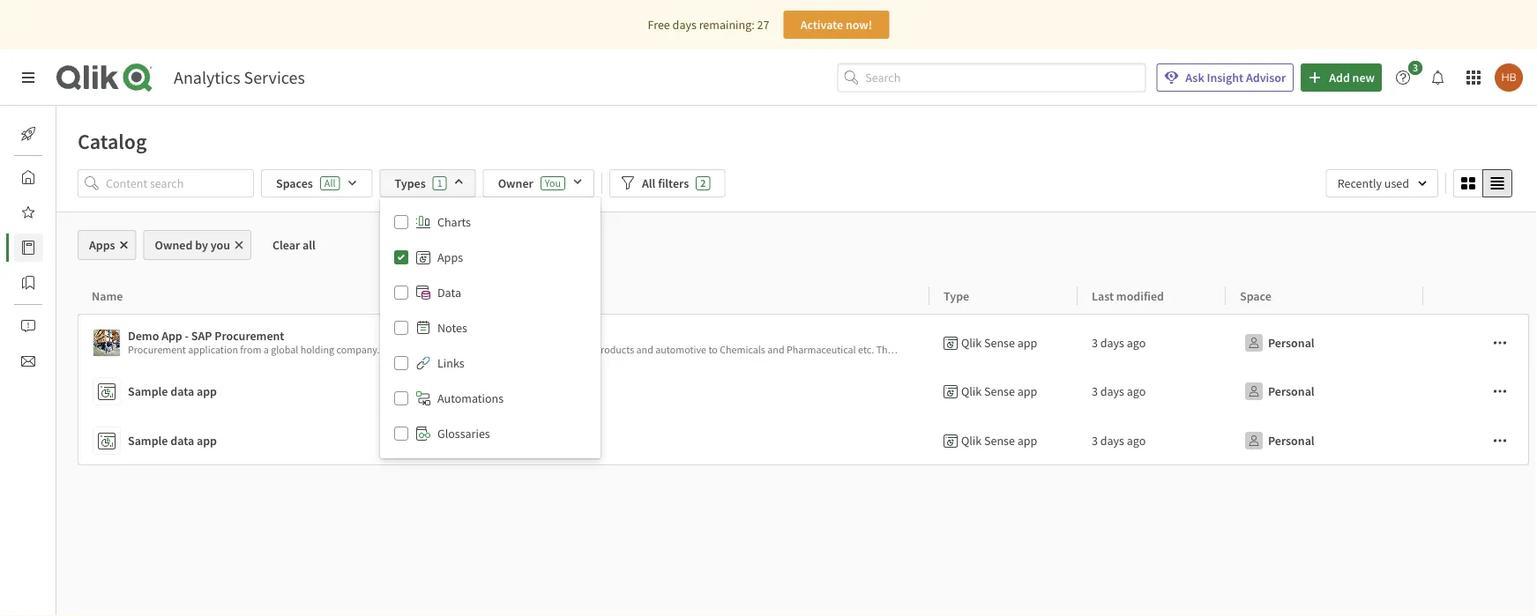 Task type: describe. For each thing, give the bounding box(es) containing it.
alerts link
[[14, 312, 86, 340]]

app for second personal button from the bottom
[[1018, 384, 1037, 400]]

data inside 'demo app - sap procurement procurement application from a global holding company. the daughter companies are active in electronic products and automotive to chemicals and pharmaceutical etc. the data comes from a sap bw system.'
[[895, 343, 915, 357]]

analytics services element
[[174, 67, 305, 89]]

clear
[[272, 237, 300, 253]]

system.
[[1015, 343, 1048, 357]]

collections image
[[21, 276, 35, 290]]

1 personal button from the top
[[1240, 329, 1318, 357]]

3 days ago button for third personal button from the top's the 3 days ago cell
[[1092, 427, 1146, 455]]

1 horizontal spatial sap
[[979, 343, 996, 357]]

notes
[[437, 320, 467, 336]]

to
[[709, 343, 718, 357]]

0 horizontal spatial procurement
[[128, 343, 186, 357]]

subscriptions image
[[21, 355, 35, 369]]

2 personal from the top
[[1268, 384, 1315, 400]]

-
[[185, 328, 189, 344]]

2 a from the left
[[971, 343, 977, 357]]

qlik sense app for 3rd personal button from the bottom of the page the 3 days ago cell
[[961, 335, 1037, 351]]

sample for third personal button from the top's the 3 days ago cell
[[128, 433, 168, 449]]

apps button
[[78, 230, 136, 260]]

apps inside filters region
[[437, 250, 463, 265]]

sample for the 3 days ago cell associated with second personal button from the bottom
[[128, 384, 168, 400]]

spaces
[[276, 176, 313, 191]]

cell for the personal cell associated with third personal button from the top's the 3 days ago cell
[[1423, 416, 1530, 466]]

ask
[[1186, 70, 1204, 86]]

all filters
[[642, 176, 689, 191]]

free days remaining: 27
[[648, 17, 769, 33]]

navigation pane element
[[0, 113, 96, 383]]

charts
[[437, 214, 471, 230]]

alerts
[[56, 318, 86, 334]]

advisor
[[1246, 70, 1286, 86]]

qlik sense app cell for sample data app button for third personal button from the top's the 3 days ago cell
[[930, 416, 1078, 466]]

etc.
[[858, 343, 874, 357]]

types
[[395, 176, 426, 191]]

filters
[[658, 176, 689, 191]]

remaining:
[[699, 17, 755, 33]]

ask insight advisor button
[[1156, 63, 1294, 92]]

getting started image
[[21, 127, 35, 141]]

2 the from the left
[[876, 343, 893, 357]]

1 3 days ago from the top
[[1092, 335, 1146, 351]]

activate now! link
[[784, 11, 889, 39]]

qlik sense app cell for sample data app button related to the 3 days ago cell associated with second personal button from the bottom
[[930, 367, 1078, 416]]

type
[[944, 288, 969, 304]]

demo app - sap procurement procurement application from a global holding company. the daughter companies are active in electronic products and automotive to chemicals and pharmaceutical etc. the data comes from a sap bw system.
[[128, 328, 1048, 357]]

2
[[700, 176, 706, 190]]

3 qlik from the top
[[961, 433, 982, 449]]

catalog inside navigation pane element
[[56, 240, 96, 256]]

data for third personal button from the top
[[170, 433, 194, 449]]

demo
[[128, 328, 159, 344]]

activate
[[800, 17, 843, 33]]

3 personal from the top
[[1268, 433, 1315, 449]]

ago for 3 days ago button for third personal button from the top's the 3 days ago cell
[[1127, 433, 1146, 449]]

more actions image for second personal button from the bottom
[[1493, 385, 1507, 399]]

company.
[[336, 343, 380, 357]]

data
[[437, 285, 461, 301]]

data for second personal button from the bottom
[[170, 384, 194, 400]]

products
[[595, 343, 634, 357]]

recently
[[1338, 176, 1382, 191]]

3 days ago button for the 3 days ago cell associated with second personal button from the bottom
[[1092, 377, 1146, 406]]

3 days ago cell for 3rd personal button from the bottom of the page
[[1078, 314, 1226, 367]]

recently used
[[1338, 176, 1409, 191]]

3 personal button from the top
[[1240, 427, 1318, 455]]

last
[[1092, 288, 1114, 304]]

global
[[271, 343, 298, 357]]

holding
[[301, 343, 334, 357]]

used
[[1384, 176, 1409, 191]]

1 sense from the top
[[984, 335, 1015, 351]]

3 for 3rd personal button from the bottom of the page
[[1092, 335, 1098, 351]]

sample data app for the 3 days ago cell associated with second personal button from the bottom
[[128, 384, 217, 400]]

days for the 3 days ago cell associated with second personal button from the bottom
[[1100, 384, 1124, 400]]

0 vertical spatial catalog
[[78, 128, 147, 154]]

space
[[1240, 288, 1272, 304]]

1 the from the left
[[382, 343, 398, 357]]

Search text field
[[865, 63, 1146, 92]]

3 days ago cell for third personal button from the top
[[1078, 416, 1226, 466]]

all for all
[[324, 176, 336, 190]]

Recently used field
[[1326, 169, 1438, 198]]

active
[[510, 343, 536, 357]]

owned by you button
[[143, 230, 251, 260]]

days for 3rd personal button from the bottom of the page the 3 days ago cell
[[1100, 335, 1124, 351]]

apps inside apps button
[[89, 237, 115, 253]]

are
[[493, 343, 508, 357]]

2 personal button from the top
[[1240, 377, 1318, 406]]

by
[[195, 237, 208, 253]]



Task type: locate. For each thing, give the bounding box(es) containing it.
1 from from the left
[[240, 343, 261, 357]]

personal cell for 3rd personal button from the bottom of the page the 3 days ago cell
[[1226, 314, 1423, 367]]

0 vertical spatial sample data app button
[[93, 374, 923, 409]]

1 vertical spatial data
[[170, 384, 194, 400]]

a
[[263, 343, 269, 357], [971, 343, 977, 357]]

switch view group
[[1453, 169, 1513, 198]]

0 horizontal spatial from
[[240, 343, 261, 357]]

0 vertical spatial qlik
[[961, 335, 982, 351]]

3 qlik sense app from the top
[[961, 433, 1037, 449]]

personal cell for the 3 days ago cell associated with second personal button from the bottom
[[1226, 367, 1423, 416]]

sap right -
[[191, 328, 212, 344]]

chemicals
[[720, 343, 765, 357]]

ago for 3 days ago button for the 3 days ago cell associated with second personal button from the bottom
[[1127, 384, 1146, 400]]

3 3 days ago from the top
[[1092, 433, 1146, 449]]

all
[[303, 237, 316, 253]]

data
[[895, 343, 915, 357], [170, 384, 194, 400], [170, 433, 194, 449]]

qlik sense app image
[[93, 330, 120, 356]]

and
[[636, 343, 653, 357], [768, 343, 785, 357]]

3 personal cell from the top
[[1226, 416, 1423, 466]]

more actions image
[[1493, 336, 1507, 350]]

owner
[[498, 176, 533, 191]]

2 3 days ago from the top
[[1092, 384, 1146, 400]]

1 a from the left
[[263, 343, 269, 357]]

2 and from the left
[[768, 343, 785, 357]]

all left filters
[[642, 176, 656, 191]]

3 days ago button for 3rd personal button from the bottom of the page the 3 days ago cell
[[1092, 329, 1146, 357]]

2 from from the left
[[948, 343, 969, 357]]

qlik sense app
[[961, 335, 1037, 351], [961, 384, 1037, 400], [961, 433, 1037, 449]]

app
[[162, 328, 182, 344]]

favorites image
[[21, 205, 35, 220]]

app for third personal button from the top
[[1018, 433, 1037, 449]]

2 vertical spatial qlik sense app
[[961, 433, 1037, 449]]

1 qlik sense app cell from the top
[[930, 314, 1078, 367]]

0 vertical spatial ago
[[1127, 335, 1146, 351]]

1 horizontal spatial procurement
[[215, 328, 284, 344]]

0 horizontal spatial and
[[636, 343, 653, 357]]

clear all button
[[258, 230, 330, 260]]

2 personal cell from the top
[[1226, 367, 1423, 416]]

1 vertical spatial ago
[[1127, 384, 1146, 400]]

ask insight advisor
[[1186, 70, 1286, 86]]

app
[[1018, 335, 1037, 351], [197, 384, 217, 400], [1018, 384, 1037, 400], [197, 433, 217, 449], [1018, 433, 1037, 449]]

1 vertical spatial sample data app
[[128, 433, 217, 449]]

3 cell from the top
[[1423, 416, 1530, 466]]

1 vertical spatial catalog
[[56, 240, 96, 256]]

0 horizontal spatial all
[[324, 176, 336, 190]]

2 vertical spatial sense
[[984, 433, 1015, 449]]

2 vertical spatial ago
[[1127, 433, 1146, 449]]

3 days ago cell for second personal button from the bottom
[[1078, 367, 1226, 416]]

last modified
[[1092, 288, 1164, 304]]

you
[[210, 237, 230, 253]]

new
[[1353, 70, 1375, 86]]

application
[[188, 343, 238, 357]]

1 qlik sense app from the top
[[961, 335, 1037, 351]]

pharmaceutical
[[787, 343, 856, 357]]

automotive
[[655, 343, 706, 357]]

and right products
[[636, 343, 653, 357]]

add
[[1329, 70, 1350, 86]]

1 personal cell from the top
[[1226, 314, 1423, 367]]

personal button
[[1240, 329, 1318, 357], [1240, 377, 1318, 406], [1240, 427, 1318, 455]]

2 vertical spatial data
[[170, 433, 194, 449]]

comes
[[917, 343, 946, 357]]

procurement right -
[[215, 328, 284, 344]]

catalog
[[78, 128, 147, 154], [56, 240, 96, 256]]

1 vertical spatial qlik sense app
[[961, 384, 1037, 400]]

all
[[642, 176, 656, 191], [324, 176, 336, 190]]

owned by you
[[155, 237, 230, 253]]

open sidebar menu image
[[21, 71, 35, 85]]

1 vertical spatial personal button
[[1240, 377, 1318, 406]]

in
[[538, 343, 547, 357]]

more actions image
[[1493, 385, 1507, 399], [1493, 434, 1507, 448]]

insight
[[1207, 70, 1244, 86]]

2 qlik from the top
[[961, 384, 982, 400]]

personal
[[1268, 335, 1315, 351], [1268, 384, 1315, 400], [1268, 433, 1315, 449]]

3 for second personal button from the bottom
[[1092, 384, 1098, 400]]

1 3 days ago button from the top
[[1092, 329, 1146, 357]]

procurement
[[215, 328, 284, 344], [128, 343, 186, 357]]

personal cell for third personal button from the top's the 3 days ago cell
[[1226, 416, 1423, 466]]

home
[[56, 169, 88, 185]]

home link
[[14, 163, 88, 191]]

bw
[[998, 343, 1013, 357]]

2 qlik sense app cell from the top
[[930, 367, 1078, 416]]

daughter
[[401, 343, 441, 357]]

1 horizontal spatial the
[[876, 343, 893, 357]]

ago
[[1127, 335, 1146, 351], [1127, 384, 1146, 400], [1127, 433, 1146, 449]]

1 vertical spatial sample
[[128, 433, 168, 449]]

analytics
[[174, 67, 240, 89]]

app for 3rd personal button from the bottom of the page
[[1018, 335, 1037, 351]]

sample data app button for third personal button from the top's the 3 days ago cell
[[93, 423, 923, 459]]

sap
[[191, 328, 212, 344], [979, 343, 996, 357]]

2 vertical spatial 3 days ago
[[1092, 433, 1146, 449]]

glossaries
[[437, 426, 490, 442]]

3 qlik sense app cell from the top
[[930, 416, 1078, 466]]

1 horizontal spatial all
[[642, 176, 656, 191]]

1 cell from the top
[[1423, 314, 1530, 367]]

1 vertical spatial sense
[[984, 384, 1015, 400]]

add new button
[[1301, 63, 1382, 92]]

all right spaces
[[324, 176, 336, 190]]

2 sample data app from the top
[[128, 433, 217, 449]]

services
[[244, 67, 305, 89]]

0 vertical spatial 3 days ago
[[1092, 335, 1146, 351]]

3 inside dropdown button
[[1413, 61, 1418, 75]]

apps up data
[[437, 250, 463, 265]]

1 personal from the top
[[1268, 335, 1315, 351]]

1 sample data app button from the top
[[93, 374, 923, 409]]

0 vertical spatial more actions image
[[1493, 385, 1507, 399]]

qlik sense app for third personal button from the top's the 3 days ago cell
[[961, 433, 1037, 449]]

1 vertical spatial more actions image
[[1493, 434, 1507, 448]]

catalog link
[[14, 234, 96, 262]]

1 vertical spatial personal
[[1268, 384, 1315, 400]]

from
[[240, 343, 261, 357], [948, 343, 969, 357]]

1 vertical spatial sample data app button
[[93, 423, 923, 459]]

you
[[545, 176, 561, 190]]

27
[[757, 17, 769, 33]]

1 and from the left
[[636, 343, 653, 357]]

1 qlik from the top
[[961, 335, 982, 351]]

ago for 3 days ago button associated with 3rd personal button from the bottom of the page the 3 days ago cell
[[1127, 335, 1146, 351]]

more actions image for third personal button from the top
[[1493, 434, 1507, 448]]

add new
[[1329, 70, 1375, 86]]

clear all
[[272, 237, 316, 253]]

cell
[[1423, 314, 1530, 367], [1423, 367, 1530, 416], [1423, 416, 1530, 466]]

from right comes
[[948, 343, 969, 357]]

apps
[[89, 237, 115, 253], [437, 250, 463, 265]]

name
[[92, 288, 123, 304]]

3 3 days ago button from the top
[[1092, 427, 1146, 455]]

searchbar element
[[837, 63, 1146, 92]]

2 more actions image from the top
[[1493, 434, 1507, 448]]

2 sample from the top
[[128, 433, 168, 449]]

the left daughter
[[382, 343, 398, 357]]

qlik sense app cell
[[930, 314, 1078, 367], [930, 367, 1078, 416], [930, 416, 1078, 466]]

0 horizontal spatial a
[[263, 343, 269, 357]]

sample data app button down "automations"
[[93, 423, 923, 459]]

modified
[[1116, 288, 1164, 304]]

Content search text field
[[106, 169, 254, 198]]

links
[[437, 355, 465, 371]]

0 horizontal spatial the
[[382, 343, 398, 357]]

2 3 days ago button from the top
[[1092, 377, 1146, 406]]

2 vertical spatial personal button
[[1240, 427, 1318, 455]]

activate now!
[[800, 17, 872, 33]]

1 more actions image from the top
[[1493, 385, 1507, 399]]

sample
[[128, 384, 168, 400], [128, 433, 168, 449]]

1 vertical spatial qlik
[[961, 384, 982, 400]]

howard brown image
[[1495, 63, 1523, 92]]

1 horizontal spatial and
[[768, 343, 785, 357]]

1 horizontal spatial a
[[971, 343, 977, 357]]

2 sample data app button from the top
[[93, 423, 923, 459]]

0 vertical spatial 3 days ago button
[[1092, 329, 1146, 357]]

qlik
[[961, 335, 982, 351], [961, 384, 982, 400], [961, 433, 982, 449]]

procurement right qlik sense app image
[[128, 343, 186, 357]]

companies
[[443, 343, 491, 357]]

qlik sense app for the 3 days ago cell associated with second personal button from the bottom
[[961, 384, 1037, 400]]

personal cell
[[1226, 314, 1423, 367], [1226, 367, 1423, 416], [1226, 416, 1423, 466]]

1 sample data app from the top
[[128, 384, 217, 400]]

sample data app
[[128, 384, 217, 400], [128, 433, 217, 449]]

from left global
[[240, 343, 261, 357]]

catalog up name on the top of page
[[56, 240, 96, 256]]

now!
[[846, 17, 872, 33]]

3 for third personal button from the top
[[1092, 433, 1098, 449]]

1 horizontal spatial from
[[948, 343, 969, 357]]

1 sample from the top
[[128, 384, 168, 400]]

filters region
[[56, 166, 1537, 459]]

2 sense from the top
[[984, 384, 1015, 400]]

the right etc.
[[876, 343, 893, 357]]

free
[[648, 17, 670, 33]]

a left global
[[263, 343, 269, 357]]

0 vertical spatial data
[[895, 343, 915, 357]]

2 ago from the top
[[1127, 384, 1146, 400]]

3 days ago button
[[1092, 329, 1146, 357], [1092, 377, 1146, 406], [1092, 427, 1146, 455]]

days
[[673, 17, 697, 33], [1100, 335, 1124, 351], [1100, 384, 1124, 400], [1100, 433, 1124, 449]]

0 vertical spatial personal button
[[1240, 329, 1318, 357]]

automations
[[437, 391, 504, 407]]

analytics services
[[174, 67, 305, 89]]

0 vertical spatial sample data app
[[128, 384, 217, 400]]

2 qlik sense app from the top
[[961, 384, 1037, 400]]

2 vertical spatial qlik
[[961, 433, 982, 449]]

cell for the personal cell for the 3 days ago cell associated with second personal button from the bottom
[[1423, 367, 1530, 416]]

1 3 days ago cell from the top
[[1078, 314, 1226, 367]]

3 button
[[1389, 61, 1428, 92]]

sap left bw
[[979, 343, 996, 357]]

3 3 days ago cell from the top
[[1078, 416, 1226, 466]]

and right chemicals
[[768, 343, 785, 357]]

0 vertical spatial qlik sense app
[[961, 335, 1037, 351]]

sense
[[984, 335, 1015, 351], [984, 384, 1015, 400], [984, 433, 1015, 449]]

sample data app button
[[93, 374, 923, 409], [93, 423, 923, 459]]

0 vertical spatial sample
[[128, 384, 168, 400]]

alerts image
[[21, 319, 35, 333]]

3 ago from the top
[[1127, 433, 1146, 449]]

1 horizontal spatial apps
[[437, 250, 463, 265]]

cell for 3rd personal button from the bottom of the page the 3 days ago cell the personal cell
[[1423, 314, 1530, 367]]

2 vertical spatial 3 days ago button
[[1092, 427, 1146, 455]]

sample data app button for the 3 days ago cell associated with second personal button from the bottom
[[93, 374, 923, 409]]

sample data app button down are on the left
[[93, 374, 923, 409]]

2 vertical spatial personal
[[1268, 433, 1315, 449]]

all for all filters
[[642, 176, 656, 191]]

catalog up home
[[78, 128, 147, 154]]

0 vertical spatial sense
[[984, 335, 1015, 351]]

electronic
[[549, 343, 593, 357]]

days for third personal button from the top's the 3 days ago cell
[[1100, 433, 1124, 449]]

1 vertical spatial 3 days ago button
[[1092, 377, 1146, 406]]

2 3 days ago cell from the top
[[1078, 367, 1226, 416]]

sample data app for third personal button from the top's the 3 days ago cell
[[128, 433, 217, 449]]

1 ago from the top
[[1127, 335, 1146, 351]]

0 vertical spatial personal
[[1268, 335, 1315, 351]]

the
[[382, 343, 398, 357], [876, 343, 893, 357]]

apps up name on the top of page
[[89, 237, 115, 253]]

a left bw
[[971, 343, 977, 357]]

1
[[437, 176, 442, 190]]

0 horizontal spatial sap
[[191, 328, 212, 344]]

owned
[[155, 237, 193, 253]]

3 days ago cell
[[1078, 314, 1226, 367], [1078, 367, 1226, 416], [1078, 416, 1226, 466]]

1 vertical spatial 3 days ago
[[1092, 384, 1146, 400]]

2 cell from the top
[[1423, 367, 1530, 416]]

0 horizontal spatial apps
[[89, 237, 115, 253]]

3 sense from the top
[[984, 433, 1015, 449]]



Task type: vqa. For each thing, say whether or not it's contained in the screenshot.
1st "used" from the top
no



